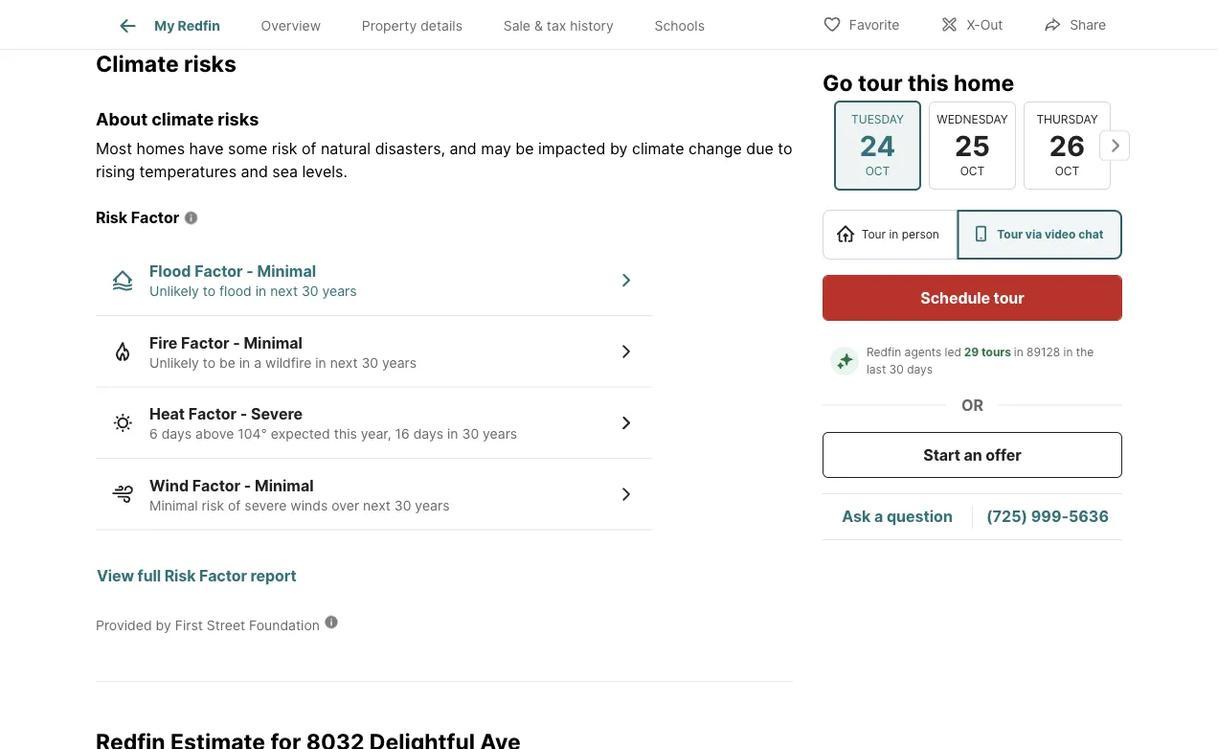 Task type: locate. For each thing, give the bounding box(es) containing it.
years
[[322, 284, 357, 300], [382, 355, 417, 371], [483, 427, 518, 443], [415, 498, 450, 514]]

1 horizontal spatial by
[[610, 140, 628, 159]]

- for heat
[[240, 405, 248, 424]]

x-
[[967, 17, 981, 33]]

factor inside heat factor - severe 6 days above 104° expected this year, 16 days in 30 years
[[189, 405, 237, 424]]

minimal
[[257, 263, 316, 281], [244, 334, 303, 353], [255, 477, 314, 496], [149, 498, 198, 514]]

wind factor - minimal minimal risk of severe winds over next 30 years
[[149, 477, 450, 514]]

None button
[[835, 100, 922, 191], [930, 101, 1017, 190], [1024, 101, 1112, 190], [835, 100, 922, 191], [930, 101, 1017, 190], [1024, 101, 1112, 190]]

30 right 16
[[462, 427, 479, 443]]

1 horizontal spatial be
[[516, 140, 534, 159]]

- inside "fire factor - minimal unlikely to be in a wildfire in next 30 years"
[[233, 334, 240, 353]]

minimal up the severe
[[255, 477, 314, 496]]

to up above on the bottom
[[203, 355, 216, 371]]

to inside flood factor - minimal unlikely to flood in next 30 years
[[203, 284, 216, 300]]

- inside heat factor - severe 6 days above 104° expected this year, 16 days in 30 years
[[240, 405, 248, 424]]

0 vertical spatial this
[[908, 69, 949, 96]]

0 vertical spatial and
[[450, 140, 477, 159]]

flood
[[149, 263, 191, 281]]

or
[[962, 396, 984, 414]]

in the last 30 days
[[867, 345, 1098, 377]]

redfin
[[178, 17, 220, 34], [867, 345, 902, 359]]

start
[[924, 446, 961, 464]]

0 horizontal spatial be
[[219, 355, 236, 371]]

x-out
[[967, 17, 1004, 33]]

oct down '25'
[[961, 164, 985, 178]]

factor for wind
[[192, 477, 241, 496]]

1 horizontal spatial days
[[414, 427, 444, 443]]

about climate risks
[[96, 109, 259, 130]]

1 horizontal spatial a
[[875, 507, 884, 526]]

schedule tour button
[[823, 275, 1123, 321]]

oct
[[866, 164, 891, 178], [961, 164, 985, 178], [1056, 164, 1080, 178]]

risk inside wind factor - minimal minimal risk of severe winds over next 30 years
[[202, 498, 224, 514]]

unlikely inside flood factor - minimal unlikely to flood in next 30 years
[[149, 284, 199, 300]]

ask a question
[[842, 507, 953, 526]]

the
[[1077, 345, 1095, 359]]

years inside heat factor - severe 6 days above 104° expected this year, 16 days in 30 years
[[483, 427, 518, 443]]

oct inside "wednesday 25 oct"
[[961, 164, 985, 178]]

2 vertical spatial to
[[203, 355, 216, 371]]

next inside wind factor - minimal minimal risk of severe winds over next 30 years
[[363, 498, 391, 514]]

led
[[945, 345, 962, 359]]

0 horizontal spatial risk
[[96, 209, 128, 228]]

have
[[189, 140, 224, 159]]

sea
[[272, 163, 298, 182]]

tour inside button
[[994, 288, 1025, 307]]

1 unlikely from the top
[[149, 284, 199, 300]]

2 tour from the left
[[998, 228, 1024, 241]]

3 oct from the left
[[1056, 164, 1080, 178]]

0 vertical spatial a
[[254, 355, 262, 371]]

to inside "fire factor - minimal unlikely to be in a wildfire in next 30 years"
[[203, 355, 216, 371]]

1 vertical spatial next
[[330, 355, 358, 371]]

tour in person
[[862, 228, 940, 241]]

ask a question link
[[842, 507, 953, 526]]

oct down 26
[[1056, 164, 1080, 178]]

2 unlikely from the top
[[149, 355, 199, 371]]

1 vertical spatial a
[[875, 507, 884, 526]]

in right wildfire
[[316, 355, 327, 371]]

this inside heat factor - severe 6 days above 104° expected this year, 16 days in 30 years
[[334, 427, 357, 443]]

redfin agents led 29 tours in 89128
[[867, 345, 1061, 359]]

tour via video chat option
[[958, 210, 1123, 260]]

details
[[421, 17, 463, 34]]

next image
[[1100, 130, 1131, 161]]

tours
[[982, 345, 1012, 359]]

factor for risk
[[131, 209, 179, 228]]

- up 104°
[[240, 405, 248, 424]]

1 vertical spatial by
[[156, 618, 171, 634]]

of inside wind factor - minimal minimal risk of severe winds over next 30 years
[[228, 498, 241, 514]]

to
[[778, 140, 793, 159], [203, 284, 216, 300], [203, 355, 216, 371]]

days down heat
[[162, 427, 192, 443]]

oct inside the thursday 26 oct
[[1056, 164, 1080, 178]]

-
[[247, 263, 254, 281], [233, 334, 240, 353], [240, 405, 248, 424], [244, 477, 251, 496]]

climate left "change"
[[632, 140, 685, 159]]

- inside flood factor - minimal unlikely to flood in next 30 years
[[247, 263, 254, 281]]

a right 'ask'
[[875, 507, 884, 526]]

1 horizontal spatial risk
[[165, 567, 196, 586]]

tour left via
[[998, 228, 1024, 241]]

minimal for flood factor - minimal
[[257, 263, 316, 281]]

risk
[[272, 140, 298, 159], [202, 498, 224, 514]]

0 vertical spatial to
[[778, 140, 793, 159]]

0 horizontal spatial of
[[228, 498, 241, 514]]

minimal up wildfire
[[244, 334, 303, 353]]

tour for go
[[859, 69, 903, 96]]

list box containing tour in person
[[823, 210, 1123, 260]]

and
[[450, 140, 477, 159], [241, 163, 268, 182]]

- inside wind factor - minimal minimal risk of severe winds over next 30 years
[[244, 477, 251, 496]]

oct down 24
[[866, 164, 891, 178]]

this left home
[[908, 69, 949, 96]]

minimal for fire factor - minimal
[[244, 334, 303, 353]]

1 vertical spatial be
[[219, 355, 236, 371]]

unlikely down flood
[[149, 284, 199, 300]]

be right may at the top left
[[516, 140, 534, 159]]

1 vertical spatial and
[[241, 163, 268, 182]]

by right impacted
[[610, 140, 628, 159]]

in right flood
[[256, 284, 267, 300]]

1 vertical spatial risk
[[202, 498, 224, 514]]

impacted
[[539, 140, 606, 159]]

and down some
[[241, 163, 268, 182]]

tour
[[862, 228, 886, 241], [998, 228, 1024, 241]]

0 horizontal spatial tour
[[859, 69, 903, 96]]

to inside most homes have some risk of natural disasters, and may be impacted by climate change due to rising temperatures and sea levels.
[[778, 140, 793, 159]]

question
[[887, 507, 953, 526]]

minimal inside "fire factor - minimal unlikely to be in a wildfire in next 30 years"
[[244, 334, 303, 353]]

1 horizontal spatial oct
[[961, 164, 985, 178]]

2 horizontal spatial next
[[363, 498, 391, 514]]

be inside "fire factor - minimal unlikely to be in a wildfire in next 30 years"
[[219, 355, 236, 371]]

in left person
[[890, 228, 899, 241]]

oct for 24
[[866, 164, 891, 178]]

overview tab
[[241, 3, 342, 49]]

risk inside most homes have some risk of natural disasters, and may be impacted by climate change due to rising temperatures and sea levels.
[[272, 140, 298, 159]]

schools tab
[[635, 3, 726, 49]]

2 horizontal spatial oct
[[1056, 164, 1080, 178]]

oct for 25
[[961, 164, 985, 178]]

of up levels.
[[302, 140, 317, 159]]

unlikely
[[149, 284, 199, 300], [149, 355, 199, 371]]

to left flood
[[203, 284, 216, 300]]

0 horizontal spatial climate
[[152, 109, 214, 130]]

risks up some
[[218, 109, 259, 130]]

30 right over
[[395, 498, 412, 514]]

1 vertical spatial of
[[228, 498, 241, 514]]

climate
[[152, 109, 214, 130], [632, 140, 685, 159]]

0 vertical spatial by
[[610, 140, 628, 159]]

&
[[535, 17, 543, 34]]

5636
[[1069, 507, 1110, 526]]

my
[[155, 17, 175, 34]]

provided by first street foundation
[[96, 618, 320, 634]]

1 tour from the left
[[862, 228, 886, 241]]

89128
[[1027, 345, 1061, 359]]

0 horizontal spatial redfin
[[178, 17, 220, 34]]

a left wildfire
[[254, 355, 262, 371]]

tax
[[547, 17, 567, 34]]

redfin up last
[[867, 345, 902, 359]]

levels.
[[302, 163, 348, 182]]

next right over
[[363, 498, 391, 514]]

0 vertical spatial of
[[302, 140, 317, 159]]

climate up homes
[[152, 109, 214, 130]]

a inside "fire factor - minimal unlikely to be in a wildfire in next 30 years"
[[254, 355, 262, 371]]

tour right schedule
[[994, 288, 1025, 307]]

history
[[571, 17, 614, 34]]

- up the severe
[[244, 477, 251, 496]]

wind
[[149, 477, 189, 496]]

1 horizontal spatial climate
[[632, 140, 685, 159]]

1 oct from the left
[[866, 164, 891, 178]]

next right flood
[[270, 284, 298, 300]]

ask
[[842, 507, 871, 526]]

in left wildfire
[[239, 355, 250, 371]]

risks
[[184, 50, 237, 77], [218, 109, 259, 130]]

risks down my redfin
[[184, 50, 237, 77]]

(725) 999-5636 link
[[987, 507, 1110, 526]]

30
[[302, 284, 319, 300], [362, 355, 379, 371], [890, 363, 904, 377], [462, 427, 479, 443], [395, 498, 412, 514]]

2 oct from the left
[[961, 164, 985, 178]]

1 horizontal spatial of
[[302, 140, 317, 159]]

0 horizontal spatial a
[[254, 355, 262, 371]]

days
[[908, 363, 933, 377], [162, 427, 192, 443], [414, 427, 444, 443]]

0 vertical spatial risk
[[272, 140, 298, 159]]

next
[[270, 284, 298, 300], [330, 355, 358, 371], [363, 498, 391, 514]]

may
[[481, 140, 512, 159]]

0 horizontal spatial tour
[[862, 228, 886, 241]]

1 vertical spatial climate
[[632, 140, 685, 159]]

to right the due
[[778, 140, 793, 159]]

tour left person
[[862, 228, 886, 241]]

0 vertical spatial next
[[270, 284, 298, 300]]

1 horizontal spatial this
[[908, 69, 949, 96]]

list box
[[823, 210, 1123, 260]]

factor inside "fire factor - minimal unlikely to be in a wildfire in next 30 years"
[[181, 334, 230, 353]]

be
[[516, 140, 534, 159], [219, 355, 236, 371]]

years inside "fire factor - minimal unlikely to be in a wildfire in next 30 years"
[[382, 355, 417, 371]]

in left the the
[[1064, 345, 1074, 359]]

an
[[965, 446, 983, 464]]

0 horizontal spatial by
[[156, 618, 171, 634]]

1 vertical spatial unlikely
[[149, 355, 199, 371]]

of left the severe
[[228, 498, 241, 514]]

tour
[[859, 69, 903, 96], [994, 288, 1025, 307]]

1 horizontal spatial next
[[330, 355, 358, 371]]

minimal inside flood factor - minimal unlikely to flood in next 30 years
[[257, 263, 316, 281]]

next right wildfire
[[330, 355, 358, 371]]

- up flood
[[247, 263, 254, 281]]

1 vertical spatial to
[[203, 284, 216, 300]]

days inside in the last 30 days
[[908, 363, 933, 377]]

tour up the "tuesday" on the top
[[859, 69, 903, 96]]

0 vertical spatial climate
[[152, 109, 214, 130]]

1 vertical spatial this
[[334, 427, 357, 443]]

- for fire
[[233, 334, 240, 353]]

oct for 26
[[1056, 164, 1080, 178]]

1 horizontal spatial risk
[[272, 140, 298, 159]]

in right the tours in the top right of the page
[[1015, 345, 1024, 359]]

0 vertical spatial tour
[[859, 69, 903, 96]]

this
[[908, 69, 949, 96], [334, 427, 357, 443]]

days down agents
[[908, 363, 933, 377]]

risk right full
[[165, 567, 196, 586]]

oct inside 'tuesday 24 oct'
[[866, 164, 891, 178]]

0 vertical spatial be
[[516, 140, 534, 159]]

next inside "fire factor - minimal unlikely to be in a wildfire in next 30 years"
[[330, 355, 358, 371]]

over
[[332, 498, 359, 514]]

tab list
[[96, 0, 741, 49]]

in inside option
[[890, 228, 899, 241]]

factor
[[131, 209, 179, 228], [195, 263, 243, 281], [181, 334, 230, 353], [189, 405, 237, 424], [192, 477, 241, 496], [199, 567, 247, 586]]

1 horizontal spatial tour
[[994, 288, 1025, 307]]

days right 16
[[414, 427, 444, 443]]

0 vertical spatial risk
[[96, 209, 128, 228]]

go tour this home
[[823, 69, 1015, 96]]

(725)
[[987, 507, 1028, 526]]

minimal up "fire factor - minimal unlikely to be in a wildfire in next 30 years"
[[257, 263, 316, 281]]

unlikely down "fire"
[[149, 355, 199, 371]]

and left may at the top left
[[450, 140, 477, 159]]

30 right last
[[890, 363, 904, 377]]

30 up heat factor - severe 6 days above 104° expected this year, 16 days in 30 years
[[362, 355, 379, 371]]

this left year,
[[334, 427, 357, 443]]

0 horizontal spatial oct
[[866, 164, 891, 178]]

risk down rising
[[96, 209, 128, 228]]

risk
[[96, 209, 128, 228], [165, 567, 196, 586]]

factor for flood
[[195, 263, 243, 281]]

home
[[954, 69, 1015, 96]]

flood
[[219, 284, 252, 300]]

redfin right my
[[178, 17, 220, 34]]

by
[[610, 140, 628, 159], [156, 618, 171, 634]]

factor inside flood factor - minimal unlikely to flood in next 30 years
[[195, 263, 243, 281]]

tour for tour via video chat
[[998, 228, 1024, 241]]

0 vertical spatial unlikely
[[149, 284, 199, 300]]

0 vertical spatial redfin
[[178, 17, 220, 34]]

30 inside wind factor - minimal minimal risk of severe winds over next 30 years
[[395, 498, 412, 514]]

risk up sea
[[272, 140, 298, 159]]

0 horizontal spatial risk
[[202, 498, 224, 514]]

1 vertical spatial tour
[[994, 288, 1025, 307]]

property details tab
[[342, 3, 483, 49]]

factor inside wind factor - minimal minimal risk of severe winds over next 30 years
[[192, 477, 241, 496]]

tour for schedule
[[994, 288, 1025, 307]]

minimal down wind
[[149, 498, 198, 514]]

be left wildfire
[[219, 355, 236, 371]]

full
[[138, 567, 161, 586]]

2 vertical spatial next
[[363, 498, 391, 514]]

risk left the severe
[[202, 498, 224, 514]]

1 vertical spatial risk
[[165, 567, 196, 586]]

in right 16
[[448, 427, 459, 443]]

in
[[890, 228, 899, 241], [256, 284, 267, 300], [1015, 345, 1024, 359], [1064, 345, 1074, 359], [239, 355, 250, 371], [316, 355, 327, 371], [448, 427, 459, 443]]

by left first
[[156, 618, 171, 634]]

1 horizontal spatial tour
[[998, 228, 1024, 241]]

0 horizontal spatial next
[[270, 284, 298, 300]]

30 up "fire factor - minimal unlikely to be in a wildfire in next 30 years"
[[302, 284, 319, 300]]

provided
[[96, 618, 152, 634]]

1 vertical spatial risks
[[218, 109, 259, 130]]

- down flood
[[233, 334, 240, 353]]

0 horizontal spatial and
[[241, 163, 268, 182]]

1 vertical spatial redfin
[[867, 345, 902, 359]]

rising
[[96, 163, 135, 182]]

start an offer
[[924, 446, 1022, 464]]

2 horizontal spatial days
[[908, 363, 933, 377]]

0 horizontal spatial this
[[334, 427, 357, 443]]

unlikely inside "fire factor - minimal unlikely to be in a wildfire in next 30 years"
[[149, 355, 199, 371]]

tuesday 24 oct
[[852, 112, 905, 178]]



Task type: vqa. For each thing, say whether or not it's contained in the screenshot.
Thursday
yes



Task type: describe. For each thing, give the bounding box(es) containing it.
30 inside in the last 30 days
[[890, 363, 904, 377]]

unlikely for flood
[[149, 284, 199, 300]]

x-out button
[[924, 4, 1020, 44]]

of inside most homes have some risk of natural disasters, and may be impacted by climate change due to rising temperatures and sea levels.
[[302, 140, 317, 159]]

some
[[228, 140, 268, 159]]

expected
[[271, 427, 330, 443]]

wednesday
[[937, 112, 1009, 126]]

tour for tour in person
[[862, 228, 886, 241]]

agents
[[905, 345, 942, 359]]

redfin inside tab list
[[178, 17, 220, 34]]

unlikely for fire
[[149, 355, 199, 371]]

person
[[902, 228, 940, 241]]

schools
[[655, 17, 705, 34]]

in inside in the last 30 days
[[1064, 345, 1074, 359]]

disasters,
[[375, 140, 446, 159]]

30 inside "fire factor - minimal unlikely to be in a wildfire in next 30 years"
[[362, 355, 379, 371]]

temperatures
[[139, 163, 237, 182]]

tour via video chat
[[998, 228, 1104, 241]]

street
[[207, 618, 245, 634]]

foundation
[[249, 618, 320, 634]]

24
[[860, 129, 896, 162]]

winds
[[291, 498, 328, 514]]

video
[[1045, 228, 1077, 241]]

to for fire factor - minimal
[[203, 355, 216, 371]]

favorite button
[[807, 4, 917, 44]]

1 horizontal spatial redfin
[[867, 345, 902, 359]]

factor for fire
[[181, 334, 230, 353]]

my redfin
[[155, 17, 220, 34]]

above
[[196, 427, 234, 443]]

26
[[1050, 129, 1086, 162]]

offer
[[986, 446, 1022, 464]]

25
[[955, 129, 991, 162]]

share button
[[1028, 4, 1123, 44]]

risk inside button
[[165, 567, 196, 586]]

last
[[867, 363, 887, 377]]

most
[[96, 140, 132, 159]]

tour in person option
[[823, 210, 958, 260]]

minimal for wind factor - minimal
[[255, 477, 314, 496]]

16
[[395, 427, 410, 443]]

0 vertical spatial risks
[[184, 50, 237, 77]]

property details
[[362, 17, 463, 34]]

schedule tour
[[921, 288, 1025, 307]]

out
[[981, 17, 1004, 33]]

30 inside flood factor - minimal unlikely to flood in next 30 years
[[302, 284, 319, 300]]

sale & tax history
[[504, 17, 614, 34]]

natural
[[321, 140, 371, 159]]

(725) 999-5636
[[987, 507, 1110, 526]]

- for flood
[[247, 263, 254, 281]]

report
[[251, 567, 297, 586]]

0 horizontal spatial days
[[162, 427, 192, 443]]

in inside heat factor - severe 6 days above 104° expected this year, 16 days in 30 years
[[448, 427, 459, 443]]

go
[[823, 69, 853, 96]]

first
[[175, 618, 203, 634]]

1 horizontal spatial and
[[450, 140, 477, 159]]

fire factor - minimal unlikely to be in a wildfire in next 30 years
[[149, 334, 417, 371]]

next inside flood factor - minimal unlikely to flood in next 30 years
[[270, 284, 298, 300]]

year,
[[361, 427, 392, 443]]

years inside flood factor - minimal unlikely to flood in next 30 years
[[322, 284, 357, 300]]

due
[[747, 140, 774, 159]]

sale & tax history tab
[[483, 3, 635, 49]]

about
[[96, 109, 148, 130]]

homes
[[137, 140, 185, 159]]

999-
[[1032, 507, 1069, 526]]

6
[[149, 427, 158, 443]]

heat factor - severe 6 days above 104° expected this year, 16 days in 30 years
[[149, 405, 518, 443]]

start an offer button
[[823, 432, 1123, 478]]

wednesday 25 oct
[[937, 112, 1009, 178]]

to for flood factor - minimal
[[203, 284, 216, 300]]

30 inside heat factor - severe 6 days above 104° expected this year, 16 days in 30 years
[[462, 427, 479, 443]]

tab list containing my redfin
[[96, 0, 741, 49]]

in inside flood factor - minimal unlikely to flood in next 30 years
[[256, 284, 267, 300]]

factor inside button
[[199, 567, 247, 586]]

fire
[[149, 334, 178, 353]]

severe
[[245, 498, 287, 514]]

29
[[965, 345, 980, 359]]

share
[[1071, 17, 1107, 33]]

property
[[362, 17, 417, 34]]

view
[[97, 567, 134, 586]]

104°
[[238, 427, 267, 443]]

my redfin link
[[116, 14, 220, 37]]

risk factor
[[96, 209, 179, 228]]

view full risk factor report button
[[96, 554, 298, 600]]

tuesday
[[852, 112, 905, 126]]

climate
[[96, 50, 179, 77]]

heat
[[149, 405, 185, 424]]

- for wind
[[244, 477, 251, 496]]

via
[[1026, 228, 1043, 241]]

wildfire
[[266, 355, 312, 371]]

be inside most homes have some risk of natural disasters, and may be impacted by climate change due to rising temperatures and sea levels.
[[516, 140, 534, 159]]

favorite
[[850, 17, 900, 33]]

thursday
[[1037, 112, 1099, 126]]

schedule
[[921, 288, 991, 307]]

most homes have some risk of natural disasters, and may be impacted by climate change due to rising temperatures and sea levels.
[[96, 140, 793, 182]]

flood factor - minimal unlikely to flood in next 30 years
[[149, 263, 357, 300]]

climate inside most homes have some risk of natural disasters, and may be impacted by climate change due to rising temperatures and sea levels.
[[632, 140, 685, 159]]

by inside most homes have some risk of natural disasters, and may be impacted by climate change due to rising temperatures and sea levels.
[[610, 140, 628, 159]]

thursday 26 oct
[[1037, 112, 1099, 178]]

years inside wind factor - minimal minimal risk of severe winds over next 30 years
[[415, 498, 450, 514]]

factor for heat
[[189, 405, 237, 424]]



